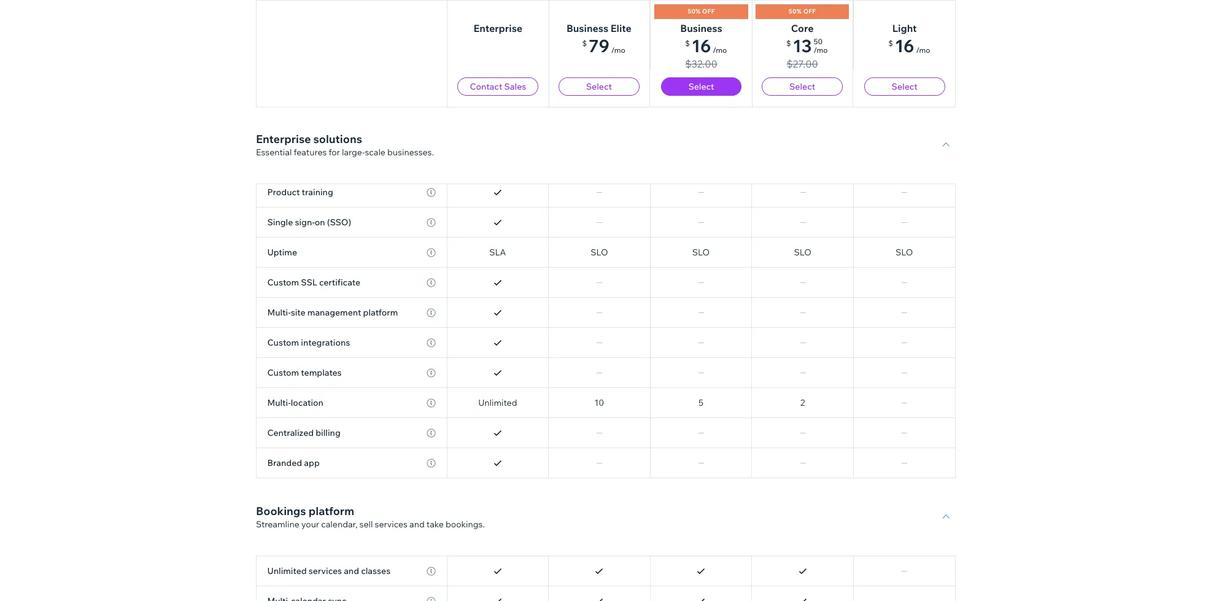 Task type: describe. For each thing, give the bounding box(es) containing it.
streamline
[[256, 519, 299, 530]]

2 slo from the left
[[693, 247, 710, 258]]

79
[[589, 35, 610, 57]]

bookings platform streamline your calendar, sell services and take bookings.
[[256, 504, 485, 530]]

50
[[814, 37, 823, 46]]

0 horizontal spatial services
[[309, 566, 342, 577]]

calendar,
[[321, 519, 357, 530]]

contact sales button
[[458, 77, 538, 96]]

ssl
[[301, 277, 317, 288]]

0 vertical spatial 5
[[725, 49, 730, 60]]

bookings
[[256, 504, 306, 518]]

/mo inside $ 79 /mo
[[612, 45, 626, 55]]

uptime
[[267, 247, 297, 258]]

product
[[267, 187, 300, 198]]

location
[[291, 397, 324, 408]]

sla
[[490, 247, 506, 258]]

/mo inside the "business $ 16 /mo $32.00"
[[713, 45, 727, 55]]

features
[[294, 147, 327, 158]]

custom for custom integrations
[[267, 337, 299, 348]]

select for 4th select button from left
[[892, 81, 918, 92]]

contact
[[470, 81, 502, 92]]

month
[[803, 18, 830, 29]]

select for 3rd select button
[[790, 81, 816, 92]]

branded app
[[267, 458, 320, 469]]

1 horizontal spatial platform
[[363, 307, 398, 318]]

light
[[893, 22, 917, 34]]

off for 16
[[702, 7, 715, 15]]

1 slo from the left
[[591, 247, 608, 258]]

plus for 10
[[602, 49, 619, 60]]

business $ 16 /mo $32.00
[[680, 22, 727, 70]]

2 16 from the left
[[895, 35, 914, 57]]

50% for 16
[[688, 7, 701, 15]]

branded
[[267, 458, 302, 469]]

custom templates
[[267, 367, 342, 378]]

take
[[426, 519, 444, 530]]

1 vertical spatial 10
[[621, 49, 630, 60]]

/mo inside $ 16 /mo
[[916, 45, 930, 55]]

50% off for 16
[[688, 7, 715, 15]]

single sign-on (sso)
[[267, 217, 351, 228]]

centralized billing
[[267, 427, 341, 438]]

services inside bookings platform streamline your calendar, sell services and take bookings.
[[375, 519, 407, 530]]

account
[[311, 157, 344, 168]]

50% for 13
[[789, 7, 802, 15]]

10 for 10 per month
[[776, 18, 786, 29]]

dedicated account manager
[[267, 157, 382, 168]]

select for 3rd select button from the right
[[688, 81, 714, 92]]

2
[[801, 397, 805, 408]]

solutions
[[313, 132, 362, 146]]

10 per month
[[776, 18, 830, 29]]

classes
[[361, 566, 391, 577]]

site
[[291, 307, 306, 318]]

4 slo from the left
[[896, 247, 913, 258]]

and inside bookings platform streamline your calendar, sell services and take bookings.
[[409, 519, 424, 530]]



Task type: vqa. For each thing, say whether or not it's contained in the screenshot.
Temple in FlipFolio By Paper Temple
no



Task type: locate. For each thing, give the bounding box(es) containing it.
0 horizontal spatial business
[[567, 22, 609, 34]]

1 16 from the left
[[692, 35, 711, 57]]

4 select from the left
[[892, 81, 918, 92]]

dedicated
[[267, 157, 309, 168]]

2 business from the left
[[680, 22, 722, 34]]

business for business elite
[[567, 22, 609, 34]]

slo
[[591, 247, 608, 258], [693, 247, 710, 258], [794, 247, 812, 258], [896, 247, 913, 258]]

1 vertical spatial 5
[[699, 397, 704, 408]]

0 horizontal spatial plus
[[602, 49, 619, 60]]

sign-
[[295, 217, 315, 228]]

$ inside core $ 13 50 /mo $27.00
[[787, 39, 792, 48]]

$ 16 /mo
[[889, 35, 930, 57]]

3 select button from the left
[[763, 77, 843, 96]]

1 horizontal spatial 16
[[895, 35, 914, 57]]

off
[[702, 7, 715, 15], [804, 7, 817, 15]]

for
[[329, 147, 340, 158]]

1 custom from the top
[[267, 277, 299, 288]]

1 vertical spatial and
[[344, 566, 359, 577]]

platform inside bookings platform streamline your calendar, sell services and take bookings.
[[308, 504, 354, 518]]

multi- for location
[[267, 397, 291, 408]]

businesses.
[[387, 147, 434, 158]]

0 horizontal spatial 10
[[595, 397, 604, 408]]

50% off up the "business $ 16 /mo $32.00"
[[688, 7, 715, 15]]

services
[[375, 519, 407, 530], [309, 566, 342, 577]]

3 /mo from the left
[[814, 45, 829, 55]]

2 50% off from the left
[[789, 7, 817, 15]]

2 primary from the left
[[673, 49, 704, 60]]

custom integrations
[[267, 337, 350, 348]]

/mo
[[612, 45, 626, 55], [713, 45, 727, 55], [814, 45, 829, 55], [916, 45, 930, 55]]

select down the $27.00
[[790, 81, 816, 92]]

and left classes
[[344, 566, 359, 577]]

$ inside the "business $ 16 /mo $32.00"
[[685, 39, 690, 48]]

2 /mo from the left
[[713, 45, 727, 55]]

2 vertical spatial 10
[[595, 397, 604, 408]]

enterprise up contact sales button
[[473, 22, 522, 34]]

select button down the primary plus 10
[[559, 77, 640, 96]]

large-
[[342, 147, 365, 158]]

2 50% from the left
[[789, 7, 802, 15]]

0 vertical spatial and
[[409, 519, 424, 530]]

per
[[788, 18, 801, 29]]

1 50% from the left
[[688, 7, 701, 15]]

$ down light
[[889, 39, 893, 48]]

/mo right 79
[[612, 45, 626, 55]]

1 primary from the left
[[569, 49, 600, 60]]

10
[[776, 18, 786, 29], [621, 49, 630, 60], [595, 397, 604, 408]]

/mo up $32.00 on the right top of page
[[713, 45, 727, 55]]

50% up the "business $ 16 /mo $32.00"
[[688, 7, 701, 15]]

platform up calendar,
[[308, 504, 354, 518]]

and
[[409, 519, 424, 530], [344, 566, 359, 577]]

single
[[267, 217, 293, 228]]

scale
[[365, 147, 385, 158]]

select down $32.00 on the right top of page
[[688, 81, 714, 92]]

16 down light
[[895, 35, 914, 57]]

1 horizontal spatial off
[[804, 7, 817, 15]]

select button
[[559, 77, 640, 96], [661, 77, 742, 96], [763, 77, 843, 96], [864, 77, 945, 96]]

primary for primary plus 5
[[673, 49, 704, 60]]

1 vertical spatial platform
[[308, 504, 354, 518]]

1 select from the left
[[587, 81, 613, 92]]

50% off for 13
[[789, 7, 817, 15]]

1 multi- from the top
[[267, 307, 291, 318]]

custom left ssl
[[267, 277, 299, 288]]

16
[[692, 35, 711, 57], [895, 35, 914, 57]]

$ left 79
[[583, 39, 587, 48]]

/mo inside core $ 13 50 /mo $27.00
[[814, 45, 829, 55]]

custom up multi-location
[[267, 367, 299, 378]]

4 select button from the left
[[864, 77, 945, 96]]

0 vertical spatial 10
[[776, 18, 786, 29]]

13
[[794, 35, 813, 57]]

enterprise up essential on the left top of the page
[[256, 132, 311, 146]]

$ up primary plus 5
[[685, 39, 690, 48]]

50% off up 10 per month
[[789, 7, 817, 15]]

enterprise solutions essential features for large-scale businesses.
[[256, 132, 434, 158]]

4 /mo from the left
[[916, 45, 930, 55]]

business inside the "business $ 16 /mo $32.00"
[[680, 22, 722, 34]]

off for 13
[[804, 7, 817, 15]]

multi-location
[[267, 397, 324, 408]]

primary plus 5
[[673, 49, 730, 60]]

sales
[[504, 81, 526, 92]]

1 horizontal spatial and
[[409, 519, 424, 530]]

10 for 10
[[595, 397, 604, 408]]

$27.00
[[787, 58, 819, 70]]

1 horizontal spatial enterprise
[[473, 22, 522, 34]]

0 vertical spatial services
[[375, 519, 407, 530]]

select down $ 16 /mo
[[892, 81, 918, 92]]

$ inside $ 16 /mo
[[889, 39, 893, 48]]

and left take
[[409, 519, 424, 530]]

custom down site
[[267, 337, 299, 348]]

0 horizontal spatial enterprise
[[256, 132, 311, 146]]

1 50% off from the left
[[688, 7, 715, 15]]

select button down $32.00 on the right top of page
[[661, 77, 742, 96]]

unlimited
[[478, 18, 517, 29], [580, 18, 619, 29], [682, 18, 721, 29], [478, 397, 517, 408], [267, 566, 307, 577]]

off up the "business $ 16 /mo $32.00"
[[702, 7, 715, 15]]

contact sales
[[470, 81, 526, 92]]

select down the primary plus 10
[[587, 81, 613, 92]]

enterprise for enterprise
[[473, 22, 522, 34]]

bookings.
[[446, 519, 485, 530]]

0 vertical spatial enterprise
[[473, 22, 522, 34]]

5
[[725, 49, 730, 60], [699, 397, 704, 408]]

4 $ from the left
[[889, 39, 893, 48]]

primary plus 10
[[569, 49, 630, 60]]

business elite
[[567, 22, 632, 34]]

plus for 5
[[706, 49, 723, 60]]

primary
[[569, 49, 600, 60], [673, 49, 704, 60]]

$ 79 /mo
[[583, 35, 626, 57]]

certificate
[[319, 277, 361, 288]]

management
[[308, 307, 361, 318]]

templates
[[301, 367, 342, 378]]

16 up $32.00 on the right top of page
[[692, 35, 711, 57]]

services down calendar,
[[309, 566, 342, 577]]

custom
[[267, 277, 299, 288], [267, 337, 299, 348], [267, 367, 299, 378]]

1 horizontal spatial 5
[[725, 49, 730, 60]]

1 horizontal spatial services
[[375, 519, 407, 530]]

1 business from the left
[[567, 22, 609, 34]]

$32.00
[[685, 58, 717, 70]]

off up month
[[804, 7, 817, 15]]

custom ssl certificate
[[267, 277, 361, 288]]

core $ 13 50 /mo $27.00
[[787, 22, 829, 70]]

enterprise
[[473, 22, 522, 34], [256, 132, 311, 146]]

centralized
[[267, 427, 314, 438]]

3 custom from the top
[[267, 367, 299, 378]]

1 horizontal spatial 50% off
[[789, 7, 817, 15]]

16 inside the "business $ 16 /mo $32.00"
[[692, 35, 711, 57]]

select for fourth select button from the right
[[587, 81, 613, 92]]

core
[[792, 22, 814, 34]]

custom for custom templates
[[267, 367, 299, 378]]

enterprise for enterprise solutions essential features for large-scale businesses.
[[256, 132, 311, 146]]

1 plus from the left
[[602, 49, 619, 60]]

0 horizontal spatial 50% off
[[688, 7, 715, 15]]

2 multi- from the top
[[267, 397, 291, 408]]

$
[[583, 39, 587, 48], [685, 39, 690, 48], [787, 39, 792, 48], [889, 39, 893, 48]]

0 vertical spatial multi-
[[267, 307, 291, 318]]

0 horizontal spatial platform
[[308, 504, 354, 518]]

1 vertical spatial multi-
[[267, 397, 291, 408]]

0 vertical spatial platform
[[363, 307, 398, 318]]

1 horizontal spatial plus
[[706, 49, 723, 60]]

primary for primary plus 10
[[569, 49, 600, 60]]

multi-site management platform
[[267, 307, 398, 318]]

1 horizontal spatial 10
[[621, 49, 630, 60]]

0 horizontal spatial 5
[[699, 397, 704, 408]]

1 $ from the left
[[583, 39, 587, 48]]

3 slo from the left
[[794, 247, 812, 258]]

0 horizontal spatial 50%
[[688, 7, 701, 15]]

unlimited services and classes
[[267, 566, 391, 577]]

2 vertical spatial custom
[[267, 367, 299, 378]]

integrations
[[301, 337, 350, 348]]

your
[[301, 519, 319, 530]]

(sso)
[[327, 217, 351, 228]]

product training
[[267, 187, 333, 198]]

training
[[302, 187, 333, 198]]

2 off from the left
[[804, 7, 817, 15]]

custom for custom ssl certificate
[[267, 277, 299, 288]]

1 vertical spatial services
[[309, 566, 342, 577]]

business up primary plus 5
[[680, 22, 722, 34]]

sell
[[359, 519, 373, 530]]

platform right management on the left bottom
[[363, 307, 398, 318]]

1 /mo from the left
[[612, 45, 626, 55]]

services right sell at bottom left
[[375, 519, 407, 530]]

0 horizontal spatial and
[[344, 566, 359, 577]]

2 $ from the left
[[685, 39, 690, 48]]

3 $ from the left
[[787, 39, 792, 48]]

multi- up centralized
[[267, 397, 291, 408]]

1 vertical spatial enterprise
[[256, 132, 311, 146]]

0 horizontal spatial off
[[702, 7, 715, 15]]

2 select button from the left
[[661, 77, 742, 96]]

essential
[[256, 147, 292, 158]]

50%
[[688, 7, 701, 15], [789, 7, 802, 15]]

select button down $ 16 /mo
[[864, 77, 945, 96]]

multi- up custom integrations
[[267, 307, 291, 318]]

1 horizontal spatial primary
[[673, 49, 704, 60]]

2 custom from the top
[[267, 337, 299, 348]]

enterprise inside enterprise solutions essential features for large-scale businesses.
[[256, 132, 311, 146]]

select
[[587, 81, 613, 92], [688, 81, 714, 92], [790, 81, 816, 92], [892, 81, 918, 92]]

$ left the 13
[[787, 39, 792, 48]]

2 horizontal spatial 10
[[776, 18, 786, 29]]

1 vertical spatial custom
[[267, 337, 299, 348]]

business up 79
[[567, 22, 609, 34]]

multi-
[[267, 307, 291, 318], [267, 397, 291, 408]]

1 select button from the left
[[559, 77, 640, 96]]

on
[[315, 217, 325, 228]]

manager
[[346, 157, 382, 168]]

$ inside $ 79 /mo
[[583, 39, 587, 48]]

elite
[[611, 22, 632, 34]]

plus
[[602, 49, 619, 60], [706, 49, 723, 60]]

1 horizontal spatial 50%
[[789, 7, 802, 15]]

business for business $ 16 /mo $32.00
[[680, 22, 722, 34]]

0 vertical spatial custom
[[267, 277, 299, 288]]

billing
[[316, 427, 341, 438]]

business
[[567, 22, 609, 34], [680, 22, 722, 34]]

1 horizontal spatial business
[[680, 22, 722, 34]]

platform
[[363, 307, 398, 318], [308, 504, 354, 518]]

0 horizontal spatial primary
[[569, 49, 600, 60]]

3 select from the left
[[790, 81, 816, 92]]

multi- for site
[[267, 307, 291, 318]]

/mo right the 13
[[814, 45, 829, 55]]

/mo down light
[[916, 45, 930, 55]]

50% off
[[688, 7, 715, 15], [789, 7, 817, 15]]

app
[[304, 458, 320, 469]]

50% up per
[[789, 7, 802, 15]]

select button down the $27.00
[[763, 77, 843, 96]]

0 horizontal spatial 16
[[692, 35, 711, 57]]

2 select from the left
[[688, 81, 714, 92]]

2 plus from the left
[[706, 49, 723, 60]]

1 off from the left
[[702, 7, 715, 15]]



